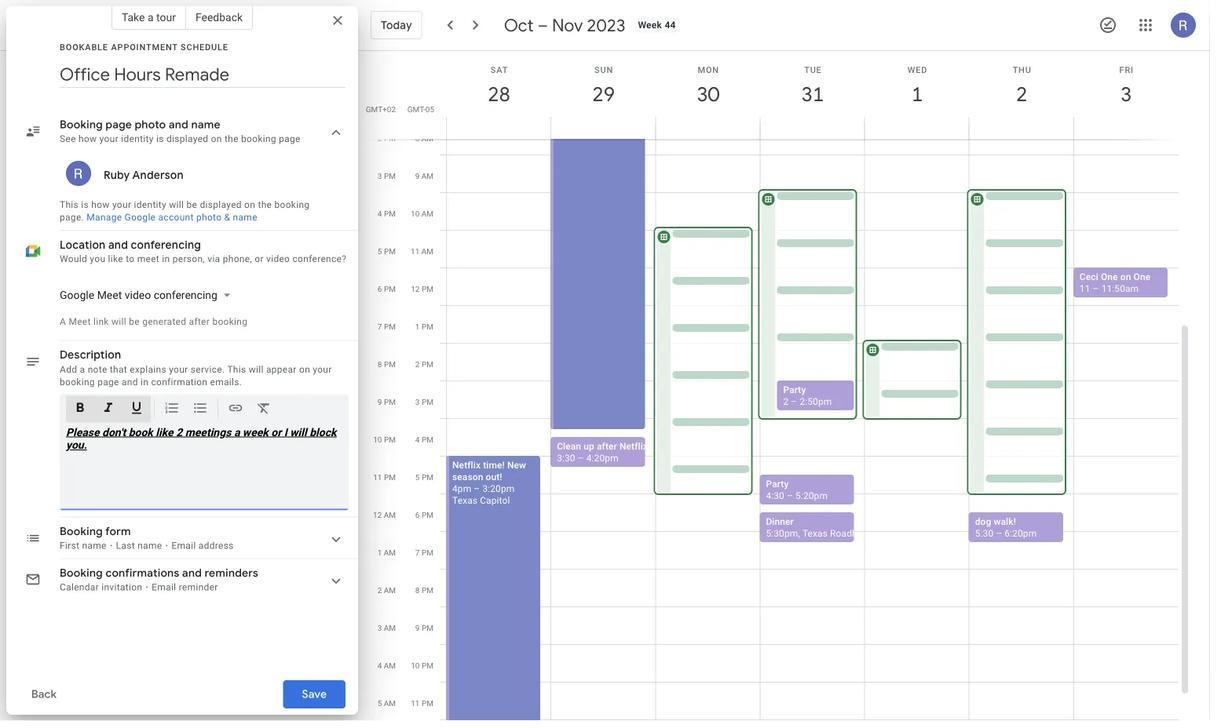 Task type: locate. For each thing, give the bounding box(es) containing it.
party
[[783, 385, 806, 396], [766, 479, 789, 490]]

0 vertical spatial like
[[108, 254, 123, 265]]

like left to
[[108, 254, 123, 265]]

12 down 11 am
[[411, 284, 420, 294]]

am for 8 am
[[422, 134, 433, 143]]

1 down 12 am
[[377, 548, 382, 558]]

1 horizontal spatial photo
[[196, 212, 222, 223]]

name down add title text field
[[191, 118, 221, 132]]

1 horizontal spatial 2 pm
[[415, 360, 433, 369]]

and inside the location and conferencing would you like to meet in person, via phone, or video conference?
[[108, 238, 128, 252]]

6:20pm
[[1005, 529, 1037, 540]]

conferencing up meet
[[131, 238, 201, 252]]

3 pm
[[378, 171, 396, 181], [415, 397, 433, 407]]

2 down thu
[[1015, 81, 1027, 107]]

28
[[487, 81, 509, 107]]

7 pm
[[378, 322, 396, 331], [415, 548, 433, 558]]

11 right 5 am
[[411, 699, 420, 708]]

or left i at the bottom left of page
[[271, 426, 281, 439]]

7 pm left 1 pm
[[378, 322, 396, 331]]

1 vertical spatial like
[[156, 426, 173, 439]]

and up anderson
[[169, 118, 189, 132]]

anderson
[[132, 168, 184, 182]]

1 vertical spatial 6
[[415, 510, 420, 520]]

2 vertical spatial 5
[[377, 699, 382, 708]]

generated
[[142, 316, 186, 327]]

0 vertical spatial 9 pm
[[378, 397, 396, 407]]

oct – nov 2023
[[504, 14, 625, 36]]

0 horizontal spatial meet
[[69, 316, 91, 327]]

3 am
[[377, 624, 396, 633]]

2 vertical spatial a
[[234, 426, 240, 439]]

grid
[[364, 0, 1191, 722]]

10 up 11 am
[[411, 209, 420, 218]]

am down 4 am
[[384, 699, 396, 708]]

5 left season
[[415, 473, 420, 482]]

saturday, october 28 element
[[481, 76, 517, 112]]

1 vertical spatial texas
[[803, 529, 828, 540]]

12 up 1 am
[[373, 510, 382, 520]]

meet up link
[[97, 289, 122, 302]]

the
[[225, 134, 239, 144], [258, 199, 272, 210]]

1 horizontal spatial 1
[[415, 322, 420, 331]]

a inside please don't book like 2 meetings a week or i will block you.
[[234, 426, 240, 439]]

your up ruby
[[99, 134, 119, 144]]

conferencing inside the location and conferencing would you like to meet in person, via phone, or video conference?
[[131, 238, 201, 252]]

1 horizontal spatial 6 pm
[[415, 510, 433, 520]]

0 horizontal spatial 11 pm
[[373, 473, 396, 482]]

1 vertical spatial meet
[[69, 316, 91, 327]]

11 pm right 5 am
[[411, 699, 433, 708]]

0 vertical spatial conferencing
[[131, 238, 201, 252]]

3
[[1120, 81, 1131, 107], [378, 171, 382, 181], [415, 397, 420, 407], [377, 624, 382, 633]]

booking up the calendar
[[60, 567, 103, 581]]

3 booking from the top
[[60, 567, 103, 581]]

and inside description add a note that explains your service. this will appear on your booking page and in confirmation emails.
[[122, 377, 138, 388]]

1 vertical spatial after
[[597, 441, 617, 452]]

in inside description add a note that explains your service. this will appear on your booking page and in confirmation emails.
[[141, 377, 149, 388]]

texas right the ,
[[803, 529, 828, 540]]

that
[[110, 364, 127, 375]]

1 vertical spatial how
[[91, 199, 110, 210]]

email for email address
[[171, 541, 196, 552]]

1 horizontal spatial this
[[227, 364, 246, 375]]

0 vertical spatial the
[[225, 134, 239, 144]]

3 column header
[[1073, 51, 1179, 139]]

1 horizontal spatial be
[[187, 199, 197, 210]]

1 pm
[[415, 322, 433, 331]]

a inside description add a note that explains your service. this will appear on your booking page and in confirmation emails.
[[80, 364, 85, 375]]

party inside party 4:30 – 5:20pm
[[766, 479, 789, 490]]

manage google account photo & name link
[[87, 212, 257, 223]]

0 horizontal spatial like
[[108, 254, 123, 265]]

gmt+02
[[366, 104, 396, 114]]

1 horizontal spatial meet
[[97, 289, 122, 302]]

name right last on the bottom left of page
[[138, 541, 162, 552]]

and inside booking page photo and name see how your identity is displayed on the booking page
[[169, 118, 189, 132]]

is
[[156, 134, 164, 144], [81, 199, 89, 210]]

0 horizontal spatial this
[[60, 199, 79, 210]]

0 vertical spatial 1
[[911, 81, 922, 107]]

please
[[66, 426, 99, 439]]

0 vertical spatial is
[[156, 134, 164, 144]]

1 vertical spatial video
[[125, 289, 151, 302]]

11 up 12 am
[[373, 473, 382, 482]]

or right phone,
[[255, 254, 264, 265]]

booking inside booking page photo and name see how your identity is displayed on the booking page
[[60, 118, 103, 132]]

account
[[158, 212, 194, 223]]

1 vertical spatial this
[[227, 364, 246, 375]]

time!
[[483, 460, 505, 471]]

1 vertical spatial email
[[152, 582, 176, 593]]

1 vertical spatial party
[[766, 479, 789, 490]]

am for 5 am
[[384, 699, 396, 708]]

person,
[[173, 254, 205, 265]]

texas down 4pm
[[452, 496, 478, 507]]

1 for pm
[[415, 322, 420, 331]]

party up the 2:50pm
[[783, 385, 806, 396]]

0 horizontal spatial 12
[[373, 510, 382, 520]]

0 vertical spatial 12
[[411, 284, 420, 294]]

12 am
[[373, 510, 396, 520]]

on right appear
[[299, 364, 310, 375]]

grid containing 28
[[364, 0, 1191, 722]]

1 horizontal spatial 9 pm
[[415, 624, 433, 633]]

Add title text field
[[60, 63, 346, 86]]

12 for 12 am
[[373, 510, 382, 520]]

–
[[538, 14, 548, 36], [1093, 283, 1099, 294], [791, 397, 797, 408], [578, 453, 584, 464], [474, 484, 480, 495], [787, 491, 793, 502], [996, 529, 1002, 540]]

will inside description add a note that explains your service. this will appear on your booking page and in confirmation emails.
[[249, 364, 264, 375]]

0 horizontal spatial a
[[80, 364, 85, 375]]

2 up 3 am
[[377, 586, 382, 595]]

5 left 11 am
[[378, 247, 382, 256]]

10 right block
[[373, 435, 382, 444]]

0 vertical spatial how
[[79, 134, 97, 144]]

0 horizontal spatial 6 pm
[[378, 284, 396, 294]]

2 pm down 1 pm
[[415, 360, 433, 369]]

sat
[[491, 65, 508, 75]]

formatting options toolbar
[[60, 395, 349, 428]]

don't
[[102, 426, 126, 439]]

0 vertical spatial or
[[255, 254, 264, 265]]

and down that
[[122, 377, 138, 388]]

2 vertical spatial 1
[[377, 548, 382, 558]]

1 vertical spatial booking
[[60, 525, 103, 539]]

0 horizontal spatial 2 pm
[[378, 134, 396, 143]]

conferencing
[[131, 238, 201, 252], [154, 289, 217, 302]]

page inside description add a note that explains your service. this will appear on your booking page and in confirmation emails.
[[97, 377, 119, 388]]

on up phone,
[[244, 199, 255, 210]]

11 down 10 am
[[411, 247, 420, 256]]

0 horizontal spatial 9 pm
[[378, 397, 396, 407]]

28 column header
[[446, 51, 551, 139]]

and up to
[[108, 238, 128, 252]]

be up account
[[187, 199, 197, 210]]

invitation
[[102, 582, 142, 593]]

1 horizontal spatial or
[[271, 426, 281, 439]]

6 pm right 12 am
[[415, 510, 433, 520]]

0 horizontal spatial netflix
[[452, 460, 481, 471]]

0 vertical spatial a
[[148, 11, 154, 24]]

0 horizontal spatial one
[[1101, 272, 1118, 283]]

a inside button
[[148, 11, 154, 24]]

1 horizontal spatial video
[[266, 254, 290, 265]]

thursday, november 2 element
[[1004, 76, 1040, 112]]

up
[[584, 441, 594, 452]]

your right appear
[[313, 364, 332, 375]]

calendar
[[60, 582, 99, 593]]

identity up ruby anderson
[[121, 134, 154, 144]]

0 vertical spatial in
[[162, 254, 170, 265]]

1 horizontal spatial 7 pm
[[415, 548, 433, 558]]

0 vertical spatial 6
[[378, 284, 382, 294]]

one
[[1101, 272, 1118, 283], [1134, 272, 1151, 283]]

how up manage
[[91, 199, 110, 210]]

texas inside netflix time! new season out! 4pm – 3:20pm texas capitol
[[452, 496, 478, 507]]

please don't book like 2 meetings a week or i will block you.
[[66, 426, 337, 452]]

is up anderson
[[156, 134, 164, 144]]

a left week
[[234, 426, 240, 439]]

how inside this is how your identity will be displayed on the booking page.
[[91, 199, 110, 210]]

5 pm left 11 am
[[378, 247, 396, 256]]

am up the 2 am
[[384, 548, 396, 558]]

description add a note that explains your service. this will appear on your booking page and in confirmation emails.
[[60, 348, 332, 388]]

will right i at the bottom left of page
[[290, 426, 307, 439]]

meet
[[137, 254, 159, 265]]

party up the 4:30
[[766, 479, 789, 490]]

2 booking from the top
[[60, 525, 103, 539]]

am down 8 am
[[422, 171, 433, 181]]

clean
[[557, 441, 581, 452]]

1 horizontal spatial after
[[597, 441, 617, 452]]

am for 12 am
[[384, 510, 396, 520]]

how right the see at the left of page
[[79, 134, 97, 144]]

google right manage
[[125, 212, 156, 223]]

am down the 2 am
[[384, 624, 396, 633]]

10 am
[[411, 209, 433, 218]]

reminders
[[205, 567, 258, 581]]

name
[[191, 118, 221, 132], [233, 212, 257, 223], [82, 541, 107, 552], [138, 541, 162, 552]]

7 pm right 1 am
[[415, 548, 433, 558]]

10 right 4 am
[[411, 661, 420, 671]]

see
[[60, 134, 76, 144]]

1 horizontal spatial like
[[156, 426, 173, 439]]

1 vertical spatial google
[[60, 289, 94, 302]]

1 down the wed
[[911, 81, 922, 107]]

manage google account photo & name
[[87, 212, 257, 223]]

0 vertical spatial video
[[266, 254, 290, 265]]

video right phone,
[[266, 254, 290, 265]]

3 pm down 1 pm
[[415, 397, 433, 407]]

0 horizontal spatial 7
[[378, 322, 382, 331]]

am up 12 pm
[[422, 247, 433, 256]]

on up 11:50am
[[1120, 272, 1131, 283]]

1 vertical spatial be
[[129, 316, 140, 327]]

tour
[[156, 11, 176, 24]]

am up 3 am
[[384, 586, 396, 595]]

conferencing up generated
[[154, 289, 217, 302]]

6 pm
[[378, 284, 396, 294], [415, 510, 433, 520]]

on inside 'ceci one on one 11 – 11:50am'
[[1120, 272, 1131, 283]]

a right add
[[80, 364, 85, 375]]

to
[[126, 254, 135, 265]]

30 column header
[[655, 51, 761, 139]]

booking for booking form
[[60, 525, 103, 539]]

5
[[378, 247, 382, 256], [415, 473, 420, 482], [377, 699, 382, 708]]

on inside booking page photo and name see how your identity is displayed on the booking page
[[211, 134, 222, 144]]

will left appear
[[249, 364, 264, 375]]

0 horizontal spatial 7 pm
[[378, 322, 396, 331]]

2 vertical spatial booking
[[60, 567, 103, 581]]

1 down 12 pm
[[415, 322, 420, 331]]

block
[[310, 426, 337, 439]]

0 horizontal spatial video
[[125, 289, 151, 302]]

1 vertical spatial in
[[141, 377, 149, 388]]

2 vertical spatial 10
[[411, 661, 420, 671]]

1 horizontal spatial 5 pm
[[415, 473, 433, 482]]

your up manage
[[112, 199, 131, 210]]

1 vertical spatial 11 pm
[[411, 699, 433, 708]]

am for 3 am
[[384, 624, 396, 633]]

ruby
[[104, 168, 130, 182]]

description
[[60, 348, 121, 362]]

– down season
[[474, 484, 480, 495]]

take a tour
[[122, 11, 176, 24]]

0 vertical spatial photo
[[135, 118, 166, 132]]

3:20pm
[[482, 484, 515, 495]]

0 horizontal spatial 1
[[377, 548, 382, 558]]

10
[[411, 209, 420, 218], [373, 435, 382, 444], [411, 661, 420, 671]]

,
[[798, 529, 800, 540]]

displayed up &
[[200, 199, 242, 210]]

11 pm up 12 am
[[373, 473, 396, 482]]

0 horizontal spatial in
[[141, 377, 149, 388]]

phone,
[[223, 254, 252, 265]]

dinner 5:30pm , texas roadhouse
[[766, 517, 878, 540]]

a left tour
[[148, 11, 154, 24]]

1 horizontal spatial netflix
[[620, 441, 648, 452]]

page for booking
[[279, 134, 301, 144]]

2 inside the party 2 – 2:50pm
[[783, 397, 789, 408]]

– down the walk!
[[996, 529, 1002, 540]]

mon 30
[[696, 65, 719, 107]]

3 down the 2 am
[[377, 624, 382, 633]]

name down booking form
[[82, 541, 107, 552]]

0 horizontal spatial the
[[225, 134, 239, 144]]

meet inside popup button
[[97, 289, 122, 302]]

11 pm
[[373, 473, 396, 482], [411, 699, 433, 708]]

like
[[108, 254, 123, 265], [156, 426, 173, 439]]

11 down ceci
[[1080, 283, 1090, 294]]

party inside the party 2 – 2:50pm
[[783, 385, 806, 396]]

booking up the see at the left of page
[[60, 118, 103, 132]]

this up emails.
[[227, 364, 246, 375]]

texas inside dinner 5:30pm , texas roadhouse
[[803, 529, 828, 540]]

on inside this is how your identity will be displayed on the booking page.
[[244, 199, 255, 210]]

1 vertical spatial page
[[279, 134, 301, 144]]

1 vertical spatial displayed
[[200, 199, 242, 210]]

in
[[162, 254, 170, 265], [141, 377, 149, 388]]

am down the 9 am
[[422, 209, 433, 218]]

and
[[169, 118, 189, 132], [108, 238, 128, 252], [122, 377, 138, 388], [182, 567, 202, 581]]

0 vertical spatial google
[[125, 212, 156, 223]]

1 booking from the top
[[60, 118, 103, 132]]

is inside this is how your identity will be displayed on the booking page.
[[81, 199, 89, 210]]

tuesday, october 31 element
[[795, 76, 831, 112]]

1 vertical spatial a
[[80, 364, 85, 375]]

1 horizontal spatial 4 pm
[[415, 435, 433, 444]]

like right book
[[156, 426, 173, 439]]

photo
[[135, 118, 166, 132], [196, 212, 222, 223]]

netflix
[[620, 441, 648, 452], [452, 460, 481, 471]]

11 am
[[411, 247, 433, 256]]

on
[[211, 134, 222, 144], [244, 199, 255, 210], [1120, 272, 1131, 283], [299, 364, 310, 375]]

5 am
[[377, 699, 396, 708]]

booking confirmations and reminders
[[60, 567, 258, 581]]

1 vertical spatial 1
[[415, 322, 420, 331]]

after right generated
[[189, 316, 210, 327]]

your inside booking page photo and name see how your identity is displayed on the booking page
[[99, 134, 119, 144]]

dinner
[[766, 517, 794, 528]]

1 horizontal spatial 7
[[415, 548, 420, 558]]

2 one from the left
[[1134, 272, 1151, 283]]

am for 11 am
[[422, 247, 433, 256]]

3 pm left the 9 am
[[378, 171, 396, 181]]

– inside 'ceci one on one 11 – 11:50am'
[[1093, 283, 1099, 294]]

how
[[79, 134, 97, 144], [91, 199, 110, 210]]

2 horizontal spatial a
[[234, 426, 240, 439]]

your
[[99, 134, 119, 144], [112, 199, 131, 210], [169, 364, 188, 375], [313, 364, 332, 375]]

netflix up season
[[452, 460, 481, 471]]

2 pm down gmt+02
[[378, 134, 396, 143]]

0 vertical spatial booking
[[60, 118, 103, 132]]

the up the location and conferencing would you like to meet in person, via phone, or video conference?
[[258, 199, 272, 210]]

or inside please don't book like 2 meetings a week or i will block you.
[[271, 426, 281, 439]]

10 pm
[[373, 435, 396, 444], [411, 661, 433, 671]]

would
[[60, 254, 87, 265]]

0 horizontal spatial or
[[255, 254, 264, 265]]

10 pm right block
[[373, 435, 396, 444]]

or
[[255, 254, 264, 265], [271, 426, 281, 439]]

am for 2 am
[[384, 586, 396, 595]]

1 horizontal spatial texas
[[803, 529, 828, 540]]

manage
[[87, 212, 122, 223]]

am down 3 am
[[384, 661, 396, 671]]

6 pm left 12 pm
[[378, 284, 396, 294]]

photo inside booking page photo and name see how your identity is displayed on the booking page
[[135, 118, 166, 132]]

1 horizontal spatial a
[[148, 11, 154, 24]]

video
[[266, 254, 290, 265], [125, 289, 151, 302]]

after up 4:20pm
[[597, 441, 617, 452]]

4
[[378, 209, 382, 218], [415, 435, 420, 444], [377, 661, 382, 671]]

back button
[[19, 676, 69, 714]]

google
[[125, 212, 156, 223], [60, 289, 94, 302]]

google up a
[[60, 289, 94, 302]]

booking for booking page photo and name see how your identity is displayed on the booking page
[[60, 118, 103, 132]]

5 down 4 am
[[377, 699, 382, 708]]

texas
[[452, 496, 478, 507], [803, 529, 828, 540]]

6 left 12 pm
[[378, 284, 382, 294]]

in down explains
[[141, 377, 149, 388]]

video inside the location and conferencing would you like to meet in person, via phone, or video conference?
[[266, 254, 290, 265]]

1 horizontal spatial 11 pm
[[411, 699, 433, 708]]

sun
[[595, 65, 613, 75]]

2 left the 2:50pm
[[783, 397, 789, 408]]

video up a meet link will be generated after booking
[[125, 289, 151, 302]]

netflix left binge
[[620, 441, 648, 452]]

displayed up anderson
[[166, 134, 208, 144]]

will
[[169, 199, 184, 210], [111, 316, 126, 327], [249, 364, 264, 375], [290, 426, 307, 439]]

2 down gmt+02
[[378, 134, 382, 143]]

7 left 1 pm
[[378, 322, 382, 331]]

displayed inside booking page photo and name see how your identity is displayed on the booking page
[[166, 134, 208, 144]]

your inside this is how your identity will be displayed on the booking page.
[[112, 199, 131, 210]]

0 vertical spatial 10
[[411, 209, 420, 218]]

0 vertical spatial meet
[[97, 289, 122, 302]]

1 one from the left
[[1101, 272, 1118, 283]]

this up page.
[[60, 199, 79, 210]]

– right the 4:30
[[787, 491, 793, 502]]

0 vertical spatial displayed
[[166, 134, 208, 144]]

– down ceci
[[1093, 283, 1099, 294]]



Task type: vqa. For each thing, say whether or not it's contained in the screenshot.
Options
no



Task type: describe. For each thing, give the bounding box(es) containing it.
2 inside please don't book like 2 meetings a week or i will block you.
[[176, 426, 182, 439]]

1 for am
[[377, 548, 382, 558]]

0 vertical spatial 7 pm
[[378, 322, 396, 331]]

identity inside booking page photo and name see how your identity is displayed on the booking page
[[121, 134, 154, 144]]

– inside netflix time! new season out! 4pm – 3:20pm texas capitol
[[474, 484, 480, 495]]

wednesday, november 1 element
[[899, 76, 935, 112]]

page.
[[60, 212, 84, 223]]

meet for a
[[69, 316, 91, 327]]

capitol
[[480, 496, 510, 507]]

displayed inside this is how your identity will be displayed on the booking page.
[[200, 199, 242, 210]]

conference?
[[293, 254, 346, 265]]

your up confirmation in the left of the page
[[169, 364, 188, 375]]

0 horizontal spatial 6
[[378, 284, 382, 294]]

google inside popup button
[[60, 289, 94, 302]]

after inside clean up after netflix binge 3:30 – 4:20pm
[[597, 441, 617, 452]]

will right link
[[111, 316, 126, 327]]

party for 4:30
[[766, 479, 789, 490]]

thu 2
[[1013, 65, 1032, 107]]

0 vertical spatial 5 pm
[[378, 247, 396, 256]]

meet for google
[[97, 289, 122, 302]]

1 vertical spatial 9
[[378, 397, 382, 407]]

sunday, october 29 element
[[586, 76, 622, 112]]

0 horizontal spatial 10 pm
[[373, 435, 396, 444]]

booking inside this is how your identity will be displayed on the booking page.
[[274, 199, 310, 210]]

italic image
[[101, 400, 116, 419]]

i
[[284, 426, 287, 439]]

bold image
[[72, 400, 88, 419]]

dog walk! 5:30 – 6:20pm
[[975, 517, 1037, 540]]

4:20pm
[[586, 453, 619, 464]]

or inside the location and conferencing would you like to meet in person, via phone, or video conference?
[[255, 254, 264, 265]]

will inside this is how your identity will be displayed on the booking page.
[[169, 199, 184, 210]]

2 vertical spatial 9
[[415, 624, 420, 633]]

44
[[665, 20, 676, 31]]

0 vertical spatial 9
[[415, 171, 420, 181]]

netflix time! new season out! 4pm – 3:20pm texas capitol
[[452, 460, 526, 507]]

conferencing inside popup button
[[154, 289, 217, 302]]

service.
[[191, 364, 225, 375]]

you
[[90, 254, 105, 265]]

3 left the 9 am
[[378, 171, 382, 181]]

fri
[[1120, 65, 1134, 75]]

email address
[[171, 541, 234, 552]]

1 horizontal spatial 3 pm
[[415, 397, 433, 407]]

1 vertical spatial 4 pm
[[415, 435, 433, 444]]

out!
[[486, 472, 502, 483]]

1 vertical spatial 5 pm
[[415, 473, 433, 482]]

gmt-05
[[407, 104, 434, 114]]

take a tour button
[[111, 5, 186, 30]]

1 horizontal spatial 10 pm
[[411, 661, 433, 671]]

remove formatting image
[[256, 400, 272, 419]]

– inside clean up after netflix binge 3:30 – 4:20pm
[[578, 453, 584, 464]]

week
[[638, 20, 662, 31]]

page for description
[[97, 377, 119, 388]]

booking page photo and name see how your identity is displayed on the booking page
[[60, 118, 301, 144]]

3 inside fri 3
[[1120, 81, 1131, 107]]

1 vertical spatial 4
[[415, 435, 420, 444]]

0 vertical spatial 11 pm
[[373, 473, 396, 482]]

am for 10 am
[[422, 209, 433, 218]]

how inside booking page photo and name see how your identity is displayed on the booking page
[[79, 134, 97, 144]]

sat 28
[[487, 65, 509, 107]]

location
[[60, 238, 106, 252]]

oct
[[504, 14, 534, 36]]

roadhouse
[[830, 529, 878, 540]]

dog
[[975, 517, 991, 528]]

walk!
[[994, 517, 1016, 528]]

tue 31
[[801, 65, 823, 107]]

2 vertical spatial 8
[[415, 586, 420, 595]]

and up the reminder at left
[[182, 567, 202, 581]]

0 vertical spatial 4 pm
[[378, 209, 396, 218]]

monday, october 30 element
[[690, 76, 726, 112]]

11 inside 'ceci one on one 11 – 11:50am'
[[1080, 283, 1090, 294]]

link
[[93, 316, 109, 327]]

1 vertical spatial 6 pm
[[415, 510, 433, 520]]

email reminder
[[152, 582, 218, 593]]

1 horizontal spatial 8 pm
[[415, 586, 433, 595]]

0 horizontal spatial after
[[189, 316, 210, 327]]

google meet video conferencing
[[60, 289, 217, 302]]

gmt-
[[407, 104, 425, 114]]

11:50am
[[1102, 283, 1139, 294]]

reminder
[[179, 582, 218, 593]]

video inside popup button
[[125, 289, 151, 302]]

29 column header
[[551, 51, 656, 139]]

0 vertical spatial 5
[[378, 247, 382, 256]]

booking for booking confirmations and reminders
[[60, 567, 103, 581]]

take
[[122, 11, 145, 24]]

the inside booking page photo and name see how your identity is displayed on the booking page
[[225, 134, 239, 144]]

2 inside thu 2
[[1015, 81, 1027, 107]]

last name
[[116, 541, 162, 552]]

google meet video conferencing button
[[53, 281, 236, 309]]

friday, november 3 element
[[1108, 76, 1145, 112]]

ceci
[[1080, 272, 1099, 283]]

12 for 12 pm
[[411, 284, 420, 294]]

– right oct
[[538, 14, 548, 36]]

1 horizontal spatial 6
[[415, 510, 420, 520]]

this inside this is how your identity will be displayed on the booking page.
[[60, 199, 79, 210]]

address
[[199, 541, 234, 552]]

2 column header
[[969, 51, 1074, 139]]

29
[[591, 81, 614, 107]]

sun 29
[[591, 65, 614, 107]]

name right &
[[233, 212, 257, 223]]

book
[[129, 426, 153, 439]]

am for 1 am
[[384, 548, 396, 558]]

meetings
[[185, 426, 231, 439]]

Description text field
[[66, 426, 342, 505]]

a meet link will be generated after booking
[[60, 316, 248, 327]]

8 am
[[415, 134, 433, 143]]

bulleted list image
[[192, 400, 208, 419]]

feedback
[[195, 11, 243, 24]]

bookable appointment schedule
[[60, 42, 228, 52]]

0 vertical spatial page
[[106, 118, 132, 132]]

netflix inside clean up after netflix binge 3:30 – 4:20pm
[[620, 441, 648, 452]]

confirmations
[[106, 567, 179, 581]]

05
[[425, 104, 434, 114]]

booking inside description add a note that explains your service. this will appear on your booking page and in confirmation emails.
[[60, 377, 95, 388]]

like inside the location and conferencing would you like to meet in person, via phone, or video conference?
[[108, 254, 123, 265]]

0 vertical spatial 7
[[378, 322, 382, 331]]

week 44
[[638, 20, 676, 31]]

insert link image
[[228, 400, 243, 419]]

0 vertical spatial 8
[[415, 134, 420, 143]]

clean up after netflix binge 3:30 – 4:20pm
[[557, 441, 675, 464]]

1 inside wed 1
[[911, 81, 922, 107]]

party for 2
[[783, 385, 806, 396]]

1 horizontal spatial google
[[125, 212, 156, 223]]

booking inside booking page photo and name see how your identity is displayed on the booking page
[[241, 134, 276, 144]]

name inside booking page photo and name see how your identity is displayed on the booking page
[[191, 118, 221, 132]]

am for 9 am
[[422, 171, 433, 181]]

ceci one on one 11 – 11:50am
[[1080, 272, 1151, 294]]

week
[[243, 426, 268, 439]]

am for 4 am
[[384, 661, 396, 671]]

will inside please don't book like 2 meetings a week or i will block you.
[[290, 426, 307, 439]]

back
[[31, 688, 57, 702]]

season
[[452, 472, 483, 483]]

numbered list image
[[164, 400, 180, 419]]

– inside party 4:30 – 5:20pm
[[787, 491, 793, 502]]

mon
[[698, 65, 719, 75]]

on inside description add a note that explains your service. this will appear on your booking page and in confirmation emails.
[[299, 364, 310, 375]]

confirmation
[[151, 377, 208, 388]]

first name
[[60, 541, 107, 552]]

be inside this is how your identity will be displayed on the booking page.
[[187, 199, 197, 210]]

1 vertical spatial 2 pm
[[415, 360, 433, 369]]

note
[[88, 364, 107, 375]]

4:30
[[766, 491, 784, 502]]

2 vertical spatial 4
[[377, 661, 382, 671]]

9 am
[[415, 171, 433, 181]]

1 vertical spatial 8
[[378, 360, 382, 369]]

booking form
[[60, 525, 131, 539]]

2023
[[587, 14, 625, 36]]

2 down 1 pm
[[415, 360, 420, 369]]

4 am
[[377, 661, 396, 671]]

wed
[[908, 65, 928, 75]]

underline image
[[129, 400, 144, 419]]

netflix inside netflix time! new season out! 4pm – 3:20pm texas capitol
[[452, 460, 481, 471]]

calendar invitation
[[60, 582, 142, 593]]

email for email reminder
[[152, 582, 176, 593]]

schedule
[[181, 42, 228, 52]]

this inside description add a note that explains your service. this will appear on your booking page and in confirmation emails.
[[227, 364, 246, 375]]

party 4:30 – 5:20pm
[[766, 479, 828, 502]]

5:30pm
[[766, 529, 798, 540]]

the inside this is how your identity will be displayed on the booking page.
[[258, 199, 272, 210]]

0 horizontal spatial be
[[129, 316, 140, 327]]

1 vertical spatial 7 pm
[[415, 548, 433, 558]]

1 column header
[[864, 51, 970, 139]]

– inside dog walk! 5:30 – 6:20pm
[[996, 529, 1002, 540]]

0 horizontal spatial 8 pm
[[378, 360, 396, 369]]

you.
[[66, 439, 87, 452]]

0 vertical spatial 4
[[378, 209, 382, 218]]

5:20pm
[[796, 491, 828, 502]]

identity inside this is how your identity will be displayed on the booking page.
[[134, 199, 167, 210]]

1 vertical spatial 9 pm
[[415, 624, 433, 633]]

– inside the party 2 – 2:50pm
[[791, 397, 797, 408]]

1 vertical spatial 10
[[373, 435, 382, 444]]

like inside please don't book like 2 meetings a week or i will block you.
[[156, 426, 173, 439]]

in inside the location and conferencing would you like to meet in person, via phone, or video conference?
[[162, 254, 170, 265]]

4pm
[[452, 484, 471, 495]]

1 vertical spatial 5
[[415, 473, 420, 482]]

via
[[208, 254, 220, 265]]

emails.
[[210, 377, 242, 388]]

1 am
[[377, 548, 396, 558]]

31
[[801, 81, 823, 107]]

0 vertical spatial 3 pm
[[378, 171, 396, 181]]

first
[[60, 541, 79, 552]]

last
[[116, 541, 135, 552]]

31 column header
[[760, 51, 865, 139]]

0 vertical spatial 6 pm
[[378, 284, 396, 294]]

is inside booking page photo and name see how your identity is displayed on the booking page
[[156, 134, 164, 144]]

3 down 1 pm
[[415, 397, 420, 407]]



